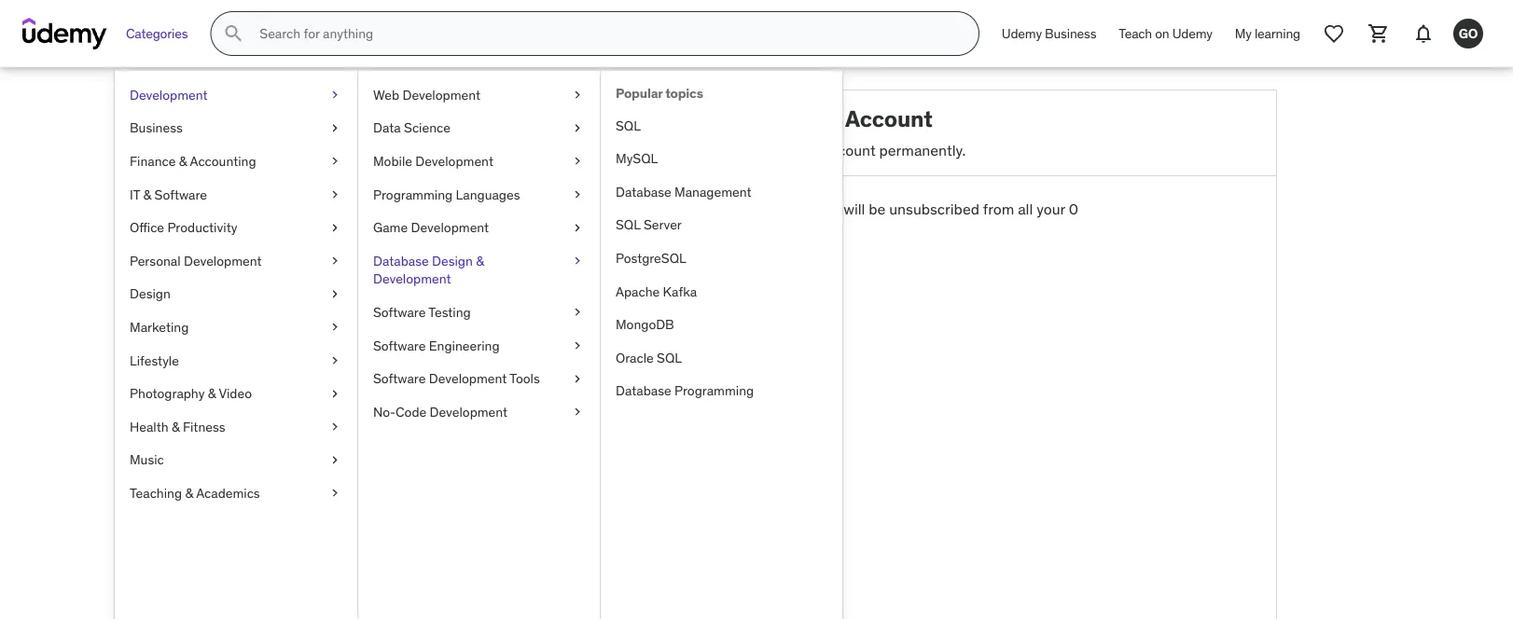 Task type: locate. For each thing, give the bounding box(es) containing it.
software
[[155, 186, 207, 203], [373, 304, 426, 321], [373, 337, 426, 354], [373, 370, 426, 387]]

business left teach
[[1045, 25, 1097, 42]]

xsmall image inside business link
[[328, 119, 342, 137]]

account inside button
[[631, 268, 687, 287]]

xsmall image left mobile
[[328, 152, 342, 171]]

game
[[373, 219, 408, 236]]

& inside 'link'
[[179, 153, 187, 170]]

xsmall image inside web development 'link'
[[570, 86, 585, 104]]

0 horizontal spatial design
[[130, 286, 171, 302]]

1 vertical spatial will
[[666, 220, 687, 239]]

programming down oracle sql 'link'
[[675, 383, 754, 399]]

& right health
[[172, 418, 180, 435]]

tools
[[510, 370, 540, 387]]

business up finance
[[130, 120, 183, 136]]

2 udemy from the left
[[1173, 25, 1213, 42]]

database for database design & development
[[373, 252, 429, 269]]

xsmall image inside software testing link
[[570, 303, 585, 322]]

finance
[[130, 153, 176, 170]]

oracle sql link
[[601, 341, 843, 375]]

permanently.
[[879, 140, 966, 159]]

& for academics
[[185, 485, 193, 502]]

your up account,
[[790, 140, 819, 159]]

1 vertical spatial account
[[252, 362, 307, 381]]

engineering
[[429, 337, 500, 354]]

development up software testing
[[373, 271, 451, 287]]

go left mobile
[[315, 143, 359, 180]]

xsmall image inside lifestyle link
[[328, 352, 342, 370]]

software up code
[[373, 370, 426, 387]]

xsmall image for health & fitness
[[328, 418, 342, 436]]

management
[[675, 183, 752, 200]]

software up 'office productivity'
[[155, 186, 207, 203]]

software for software engineering
[[373, 337, 426, 354]]

xsmall image inside finance & accounting 'link'
[[328, 152, 342, 171]]

2 horizontal spatial your
[[1037, 199, 1065, 219]]

2 you from the left
[[816, 199, 840, 219]]

xsmall image inside photography & video link
[[328, 385, 342, 403]]

database design & development link
[[358, 244, 600, 296]]

sql link
[[601, 109, 843, 142]]

0 vertical spatial close
[[782, 105, 841, 133]]

xsmall image inside database design & development 'link'
[[570, 252, 585, 270]]

2 vertical spatial close
[[589, 268, 628, 287]]

software inside software testing link
[[373, 304, 426, 321]]

design inside 'database design & development'
[[432, 252, 473, 269]]

xsmall image right tools
[[570, 370, 585, 388]]

notifications
[[252, 475, 337, 495]]

xsmall image inside programming languages link
[[570, 185, 585, 204]]

subscriptions link
[[237, 386, 438, 414]]

apache
[[616, 283, 660, 300]]

xsmall image down payment methods link
[[328, 484, 342, 503]]

database design & development element
[[600, 71, 843, 621]]

database up sql server at the left top of page
[[616, 183, 672, 200]]

1 udemy from the left
[[1002, 25, 1042, 42]]

database down oracle sql
[[616, 383, 672, 399]]

close
[[782, 105, 841, 133], [749, 140, 786, 159], [589, 268, 628, 287]]

business
[[1045, 25, 1097, 42], [130, 120, 183, 136]]

1 horizontal spatial will
[[844, 199, 865, 219]]

1 horizontal spatial programming
[[675, 383, 754, 399]]

my learning
[[1235, 25, 1301, 42]]

database for database management
[[616, 183, 672, 200]]

data
[[373, 120, 401, 136]]

1 vertical spatial account
[[631, 268, 687, 287]]

fitness
[[183, 418, 225, 435]]

1 vertical spatial programming
[[675, 383, 754, 399]]

warning:
[[578, 199, 642, 219]]

xsmall image up courses,
[[570, 185, 585, 204]]

data science
[[373, 120, 451, 136]]

xsmall image inside health & fitness link
[[328, 418, 342, 436]]

1 horizontal spatial business
[[1045, 25, 1097, 42]]

xsmall image
[[570, 86, 585, 104], [328, 119, 342, 137], [570, 152, 585, 171], [570, 219, 585, 237], [328, 252, 342, 270], [328, 285, 342, 303], [570, 303, 585, 322], [328, 318, 342, 337], [570, 337, 585, 355], [328, 352, 342, 370], [328, 385, 342, 403], [570, 403, 585, 421], [328, 418, 342, 436], [328, 451, 342, 469]]

programming languages
[[373, 186, 520, 203]]

learning
[[1255, 25, 1301, 42]]

xsmall image inside no-code development link
[[570, 403, 585, 421]]

close account
[[589, 268, 687, 287]]

0 vertical spatial design
[[432, 252, 473, 269]]

your up access
[[724, 199, 752, 219]]

0 horizontal spatial account
[[252, 362, 307, 381]]

marketing
[[130, 319, 189, 336]]

2 vertical spatial database
[[616, 383, 672, 399]]

teach on udemy link
[[1108, 11, 1224, 56]]

xsmall image inside teaching & academics link
[[328, 484, 342, 503]]

languages
[[456, 186, 520, 203]]

web development link
[[358, 78, 600, 112]]

mobile
[[373, 153, 412, 170]]

xsmall image inside office productivity link
[[328, 219, 342, 237]]

programming up game development
[[373, 186, 453, 203]]

0 vertical spatial sql
[[616, 117, 641, 134]]

xsmall image inside it & software link
[[328, 185, 342, 204]]

your inside the close account close your account permanently.
[[790, 140, 819, 159]]

sql down "popular"
[[616, 117, 641, 134]]

it
[[130, 186, 140, 203]]

development up the science
[[403, 86, 481, 103]]

account up 'be'
[[822, 140, 876, 159]]

xsmall image up gary orlando
[[328, 185, 342, 204]]

1 vertical spatial business
[[130, 120, 183, 136]]

lifestyle
[[130, 352, 179, 369]]

code
[[396, 404, 427, 420]]

xsmall image left the web
[[328, 86, 342, 104]]

will left 'be'
[[844, 199, 865, 219]]

1 vertical spatial sql
[[616, 217, 641, 233]]

xsmall image for game development
[[570, 219, 585, 237]]

your left 0
[[1037, 199, 1065, 219]]

web development
[[373, 86, 481, 103]]

& for fitness
[[172, 418, 180, 435]]

xsmall image down courses,
[[570, 252, 585, 270]]

xsmall image right 'gary'
[[328, 219, 342, 237]]

database down game
[[373, 252, 429, 269]]

notifications link
[[237, 471, 438, 500]]

mobile development link
[[358, 145, 600, 178]]

gary orlando
[[292, 231, 383, 251]]

close for account
[[589, 268, 628, 287]]

1 horizontal spatial your
[[790, 140, 819, 159]]

1 horizontal spatial account
[[822, 140, 876, 159]]

design inside design link
[[130, 286, 171, 302]]

2 vertical spatial sql
[[657, 349, 682, 366]]

kafka
[[663, 283, 697, 300]]

account security link
[[237, 358, 438, 386]]

will right the and
[[666, 220, 687, 239]]

your
[[790, 140, 819, 159], [724, 199, 752, 219], [1037, 199, 1065, 219]]

0 horizontal spatial you
[[658, 199, 681, 219]]

it & software
[[130, 186, 207, 203]]

xsmall image inside software engineering link
[[570, 337, 585, 355]]

teach on udemy
[[1119, 25, 1213, 42]]

web
[[373, 86, 399, 103]]

0 horizontal spatial account
[[631, 268, 687, 287]]

data science link
[[358, 112, 600, 145]]

account down postgresql
[[631, 268, 687, 287]]

xsmall image for marketing
[[328, 318, 342, 337]]

sql server
[[616, 217, 682, 233]]

xsmall image for lifestyle
[[328, 352, 342, 370]]

health
[[130, 418, 168, 435]]

& right finance
[[179, 153, 187, 170]]

be
[[869, 199, 886, 219]]

you up forever.
[[816, 199, 840, 219]]

view public profile link
[[237, 273, 438, 301]]

submit search image
[[222, 22, 245, 45]]

1 horizontal spatial design
[[432, 252, 473, 269]]

1 horizontal spatial you
[[816, 199, 840, 219]]

0 vertical spatial account
[[822, 140, 876, 159]]

sql left if
[[616, 217, 641, 233]]

security
[[311, 362, 366, 381]]

your for you
[[724, 199, 752, 219]]

xsmall image inside game development link
[[570, 219, 585, 237]]

profile
[[331, 277, 374, 296]]

& inside 'database design & development'
[[476, 252, 484, 269]]

database
[[616, 183, 672, 200], [373, 252, 429, 269], [616, 383, 672, 399]]

xsmall image inside marketing link
[[328, 318, 342, 337]]

udemy business
[[1002, 25, 1097, 42]]

0 vertical spatial business
[[1045, 25, 1097, 42]]

xsmall image inside development link
[[328, 86, 342, 104]]

0 horizontal spatial will
[[666, 220, 687, 239]]

xsmall image inside design link
[[328, 285, 342, 303]]

1 horizontal spatial go
[[1459, 25, 1478, 42]]

1 vertical spatial design
[[130, 286, 171, 302]]

&
[[179, 153, 187, 170], [143, 186, 151, 203], [476, 252, 484, 269], [208, 385, 216, 402], [172, 418, 180, 435], [185, 485, 193, 502]]

xsmall image inside software development tools link
[[570, 370, 585, 388]]

& right teaching
[[185, 485, 193, 502]]

software engineering
[[373, 337, 500, 354]]

xsmall image inside data science link
[[570, 119, 585, 137]]

xsmall image for business
[[328, 119, 342, 137]]

1 horizontal spatial udemy
[[1173, 25, 1213, 42]]

xsmall image inside the music link
[[328, 451, 342, 469]]

design link
[[115, 278, 357, 311]]

0 horizontal spatial business
[[130, 120, 183, 136]]

0 horizontal spatial programming
[[373, 186, 453, 203]]

0 vertical spatial database
[[616, 183, 672, 200]]

0 horizontal spatial udemy
[[1002, 25, 1042, 42]]

close inside button
[[589, 268, 628, 287]]

xsmall image for data science
[[570, 119, 585, 137]]

0 horizontal spatial go
[[315, 143, 359, 180]]

0 vertical spatial programming
[[373, 186, 453, 203]]

courses,
[[578, 220, 633, 239]]

udemy inside udemy business "link"
[[1002, 25, 1042, 42]]

apache kafka
[[616, 283, 697, 300]]

database programming
[[616, 383, 754, 399]]

xsmall image inside mobile development link
[[570, 152, 585, 171]]

design down personal
[[130, 286, 171, 302]]

software inside software development tools link
[[373, 370, 426, 387]]

software up software engineering
[[373, 304, 426, 321]]

xsmall image for database design & development
[[570, 252, 585, 270]]

& right it
[[143, 186, 151, 203]]

software testing link
[[358, 296, 600, 329]]

go right notifications image
[[1459, 25, 1478, 42]]

development
[[130, 86, 208, 103], [403, 86, 481, 103], [416, 153, 494, 170], [411, 219, 489, 236], [184, 252, 262, 269], [373, 271, 451, 287], [429, 370, 507, 387], [430, 404, 508, 420]]

health & fitness
[[130, 418, 225, 435]]

design
[[432, 252, 473, 269], [130, 286, 171, 302]]

udemy
[[1002, 25, 1042, 42], [1173, 25, 1213, 42]]

0 vertical spatial will
[[844, 199, 865, 219]]

no-code development
[[373, 404, 508, 420]]

software development tools link
[[358, 362, 600, 396]]

& down game development link
[[476, 252, 484, 269]]

oracle
[[616, 349, 654, 366]]

office productivity link
[[115, 211, 357, 244]]

xsmall image for software development tools
[[570, 370, 585, 388]]

1 vertical spatial database
[[373, 252, 429, 269]]

personal development link
[[115, 244, 357, 278]]

database design & development
[[373, 252, 484, 287]]

account
[[845, 105, 933, 133], [252, 362, 307, 381]]

0 vertical spatial account
[[845, 105, 933, 133]]

you right if
[[658, 199, 681, 219]]

udemy image
[[22, 18, 107, 49]]

xsmall image
[[328, 86, 342, 104], [570, 119, 585, 137], [328, 152, 342, 171], [328, 185, 342, 204], [570, 185, 585, 204], [328, 219, 342, 237], [570, 252, 585, 270], [570, 370, 585, 388], [328, 484, 342, 503]]

1 horizontal spatial account
[[845, 105, 933, 133]]

software for software testing
[[373, 304, 426, 321]]

design down game development
[[432, 252, 473, 269]]

account up permanently. at the top of page
[[845, 105, 933, 133]]

close account close your account permanently.
[[749, 105, 966, 159]]

& left "video"
[[208, 385, 216, 402]]

xsmall image up "warning:"
[[570, 119, 585, 137]]

xsmall image inside personal development link
[[328, 252, 342, 270]]

sql for sql
[[616, 117, 641, 134]]

database inside 'database design & development'
[[373, 252, 429, 269]]

software down software testing
[[373, 337, 426, 354]]

0 horizontal spatial your
[[724, 199, 752, 219]]

teach
[[1119, 25, 1152, 42]]

accounting
[[190, 153, 256, 170]]

sql right oracle
[[657, 349, 682, 366]]

account up subscriptions at the left of page
[[252, 362, 307, 381]]

development inside 'link'
[[403, 86, 481, 103]]

software inside software engineering link
[[373, 337, 426, 354]]



Task type: vqa. For each thing, say whether or not it's contained in the screenshot.
'shopping cart with 0 items' icon
yes



Task type: describe. For each thing, give the bounding box(es) containing it.
mobile development
[[373, 153, 494, 170]]

software inside it & software link
[[155, 186, 207, 203]]

lifestyle link
[[115, 344, 357, 377]]

view
[[252, 277, 284, 296]]

database for database programming
[[616, 383, 672, 399]]

my learning link
[[1224, 11, 1312, 56]]

development inside 'database design & development'
[[373, 271, 451, 287]]

account inside the close account close your account permanently.
[[845, 105, 933, 133]]

video
[[219, 385, 252, 402]]

close
[[685, 199, 720, 219]]

1 vertical spatial go
[[315, 143, 359, 180]]

game development link
[[358, 211, 600, 244]]

xsmall image for mobile development
[[570, 152, 585, 171]]

xsmall image for personal development
[[328, 252, 342, 270]]

gary
[[292, 231, 324, 251]]

science
[[404, 120, 451, 136]]

xsmall image for photography & video
[[328, 385, 342, 403]]

teaching & academics
[[130, 485, 260, 502]]

software development tools
[[373, 370, 540, 387]]

0 vertical spatial go
[[1459, 25, 1478, 42]]

your for account
[[790, 140, 819, 159]]

music link
[[115, 444, 357, 477]]

Search for anything text field
[[256, 18, 956, 49]]

no-code development link
[[358, 396, 600, 429]]

database management
[[616, 183, 752, 200]]

xsmall image for software testing
[[570, 303, 585, 322]]

photography & video link
[[115, 377, 357, 411]]

health & fitness link
[[115, 411, 357, 444]]

categories button
[[115, 11, 199, 56]]

xsmall image for finance & accounting
[[328, 152, 342, 171]]

0
[[1069, 199, 1079, 219]]

close for account
[[782, 105, 841, 133]]

teaching & academics link
[[115, 477, 357, 510]]

marketing link
[[115, 311, 357, 344]]

office
[[130, 219, 164, 236]]

sql for sql server
[[616, 217, 641, 233]]

development link
[[115, 78, 357, 112]]

xsmall image for programming languages
[[570, 185, 585, 204]]

testing
[[429, 304, 471, 321]]

business inside "link"
[[1045, 25, 1097, 42]]

from
[[983, 199, 1015, 219]]

personal
[[130, 252, 181, 269]]

programming inside database design & development 'element'
[[675, 383, 754, 399]]

1 vertical spatial close
[[749, 140, 786, 159]]

it & software link
[[115, 178, 357, 211]]

postgresql link
[[601, 242, 843, 275]]

programming languages link
[[358, 178, 600, 211]]

development down categories dropdown button
[[130, 86, 208, 103]]

productivity
[[167, 219, 237, 236]]

xsmall image for web development
[[570, 86, 585, 104]]

all
[[1018, 199, 1033, 219]]

close account button
[[578, 256, 698, 300]]

development down office productivity link
[[184, 252, 262, 269]]

view public profile
[[252, 277, 374, 296]]

xsmall image for office productivity
[[328, 219, 342, 237]]

xsmall image for music
[[328, 451, 342, 469]]

oracle sql
[[616, 349, 682, 366]]

postgresql
[[616, 250, 687, 267]]

xsmall image for development
[[328, 86, 342, 104]]

popular
[[616, 85, 663, 102]]

no-
[[373, 404, 396, 420]]

account security subscriptions payment methods
[[252, 362, 373, 438]]

xsmall image for software engineering
[[570, 337, 585, 355]]

sql inside 'link'
[[657, 349, 682, 366]]

subscriptions
[[252, 390, 344, 409]]

xsmall image for it & software
[[328, 185, 342, 204]]

development down engineering
[[429, 370, 507, 387]]

database programming link
[[601, 375, 843, 408]]

game development
[[373, 219, 489, 236]]

finance & accounting
[[130, 153, 256, 170]]

categories
[[126, 25, 188, 42]]

account inside account security subscriptions payment methods
[[252, 362, 307, 381]]

account,
[[756, 199, 813, 219]]

xsmall image for teaching & academics
[[328, 484, 342, 503]]

database management link
[[601, 175, 843, 209]]

1 you from the left
[[658, 199, 681, 219]]

development up programming languages
[[416, 153, 494, 170]]

public
[[287, 277, 328, 296]]

xsmall image for design
[[328, 285, 342, 303]]

payment methods link
[[237, 414, 438, 443]]

account inside the close account close your account permanently.
[[822, 140, 876, 159]]

software engineering link
[[358, 329, 600, 362]]

mysql
[[616, 150, 658, 167]]

development down software development tools link
[[430, 404, 508, 420]]

xsmall image for no-code development
[[570, 403, 585, 421]]

sql server link
[[601, 209, 843, 242]]

udemy business link
[[991, 11, 1108, 56]]

mongodb
[[616, 316, 674, 333]]

teaching
[[130, 485, 182, 502]]

on
[[1155, 25, 1170, 42]]

notifications image
[[1413, 22, 1435, 45]]

topics
[[665, 85, 703, 102]]

& for video
[[208, 385, 216, 402]]

photography & video
[[130, 385, 252, 402]]

if
[[645, 199, 654, 219]]

shopping cart with 0 items image
[[1368, 22, 1390, 45]]

& for accounting
[[179, 153, 187, 170]]

office productivity
[[130, 219, 237, 236]]

orlando
[[327, 231, 383, 251]]

go link
[[1446, 11, 1491, 56]]

& for software
[[143, 186, 151, 203]]

photography
[[130, 385, 205, 402]]

my
[[1235, 25, 1252, 42]]

mongodb link
[[601, 308, 843, 341]]

software testing
[[373, 304, 471, 321]]

wishlist image
[[1323, 22, 1346, 45]]

udemy inside teach on udemy link
[[1173, 25, 1213, 42]]

forever.
[[771, 220, 821, 239]]

development down programming languages
[[411, 219, 489, 236]]

software for software development tools
[[373, 370, 426, 387]]

lose
[[691, 220, 718, 239]]



